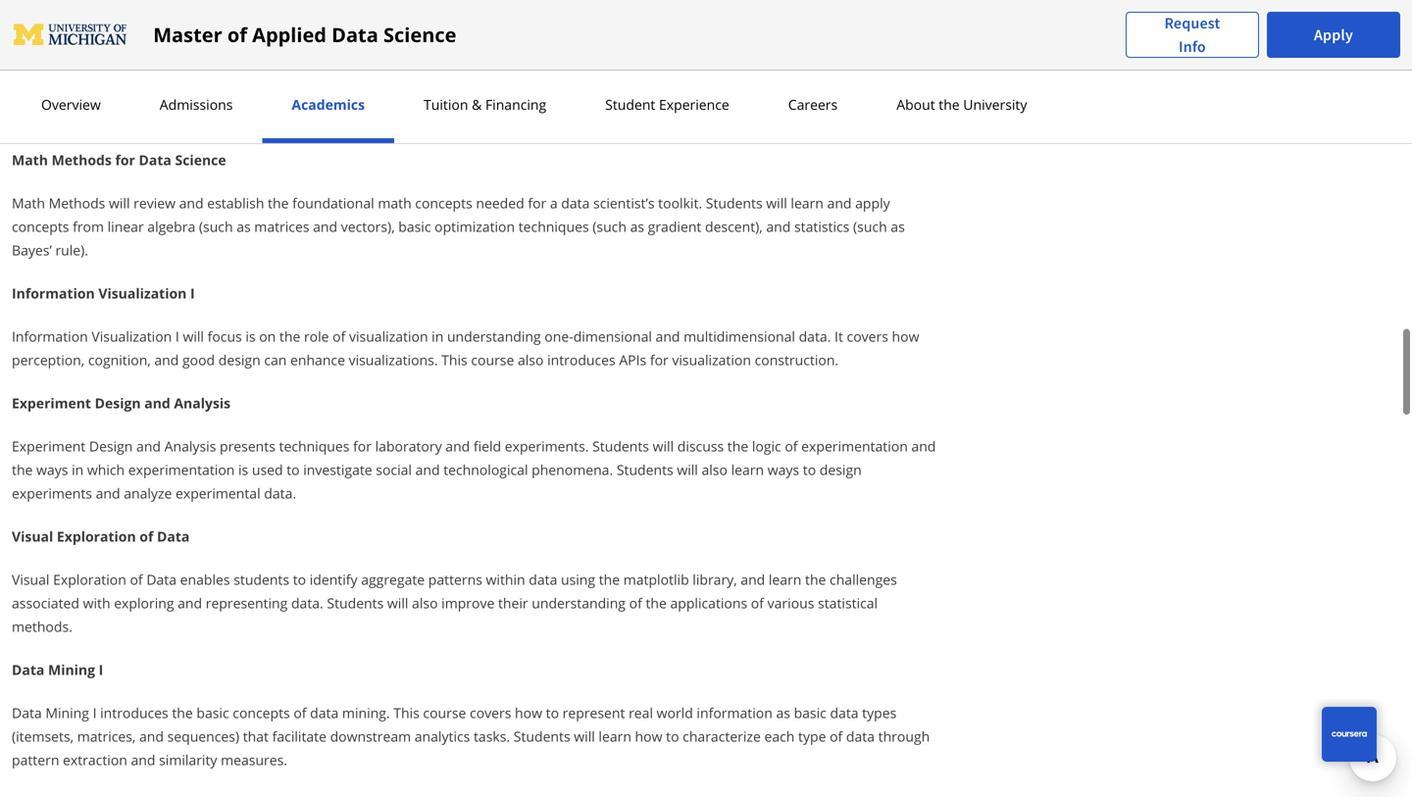 Task type: describe. For each thing, give the bounding box(es) containing it.
science for master of applied data science
[[384, 21, 457, 48]]

students inside visual exploration of data enables students to identify aggregate patterns within data using the matplotlib library, and learn the challenges associated with exploring and representing data. students will also improve their understanding of the applications of various statistical methods.
[[234, 571, 290, 589]]

math methods for data science
[[12, 151, 226, 169]]

world
[[657, 704, 694, 723]]

facilitate
[[272, 728, 327, 746]]

manipulation for data manipulation presents manipulation and cleaning techniques using the popular python pandas data science library. by the end of this course, students will have the skills needed to take tabular data, clean it, manipulate it, and run basic inferential statistical analyses.
[[45, 84, 130, 103]]

experimental
[[176, 484, 261, 503]]

it
[[835, 327, 844, 346]]

perception,
[[12, 351, 85, 369]]

will inside data mining i introduces the basic concepts of data mining. this course covers how to represent real world information as basic data types (itemsets, matrices, and sequences) that facilitate downstream analytics tasks. students will learn how to characterize each type of data through pattern extraction and similarity measures.
[[574, 728, 595, 746]]

which
[[87, 461, 125, 479]]

associated
[[12, 594, 79, 613]]

field
[[474, 437, 502, 456]]

info
[[1179, 37, 1207, 56]]

that
[[243, 728, 269, 746]]

descent),
[[705, 217, 763, 236]]

have
[[146, 107, 177, 126]]

used
[[252, 461, 283, 479]]

exploration for visual exploration of data enables students to identify aggregate patterns within data using the matplotlib library, and learn the challenges associated with exploring and representing data. students will also improve their understanding of the applications of various statistical methods.
[[53, 571, 126, 589]]

information for information visualization i
[[12, 284, 95, 303]]

of up exploring
[[130, 571, 143, 589]]

as down scientist's on the top left of page
[[630, 217, 645, 236]]

as down establish
[[237, 217, 251, 236]]

analytics
[[415, 728, 470, 746]]

of left various
[[751, 594, 764, 613]]

role
[[304, 327, 329, 346]]

as inside data mining i introduces the basic concepts of data mining. this course covers how to represent real world information as basic data types (itemsets, matrices, and sequences) that facilitate downstream analytics tasks. students will learn how to characterize each type of data through pattern extraction and similarity measures.
[[777, 704, 791, 723]]

scientist's
[[594, 194, 655, 212]]

this
[[877, 84, 900, 103]]

technological
[[444, 461, 528, 479]]

techniques inside experiment design and analysis presents techniques for laboratory and field experiments. students will discuss the logic of experimentation and the ways in which experimentation is used to investigate social and technological phenomena. students will also learn ways to design experiments and analyze experimental data.
[[279, 437, 350, 456]]

analyses.
[[791, 107, 849, 126]]

academics link
[[286, 95, 371, 114]]

data,
[[388, 107, 420, 126]]

experience
[[659, 95, 730, 114]]

using inside data manipulation presents manipulation and cleaning techniques using the popular python pandas data science library. by the end of this course, students will have the skills needed to take tabular data, clean it, manipulate it, and run basic inferential statistical analyses.
[[441, 84, 476, 103]]

extraction
[[63, 751, 127, 770]]

methods.
[[12, 618, 72, 636]]

laboratory
[[375, 437, 442, 456]]

math for math methods for data science
[[12, 151, 48, 169]]

math
[[378, 194, 412, 212]]

of up facilitate
[[294, 704, 307, 723]]

will inside data manipulation presents manipulation and cleaning techniques using the popular python pandas data science library. by the end of this course, students will have the skills needed to take tabular data, clean it, manipulate it, and run basic inferential statistical analyses.
[[121, 107, 142, 126]]

students inside data manipulation presents manipulation and cleaning techniques using the popular python pandas data science library. by the end of this course, students will have the skills needed to take tabular data, clean it, manipulate it, and run basic inferential statistical analyses.
[[62, 107, 118, 126]]

about
[[897, 95, 936, 114]]

visualizations.
[[349, 351, 438, 369]]

mining for data mining i
[[48, 661, 95, 679]]

dimensional
[[574, 327, 652, 346]]

methods for for
[[52, 151, 112, 169]]

of inside information visualization i will focus is on the role of visualization in understanding one-dimensional and multidimensional data. it covers how perception, cognition, and good design can enhance visualizations. this course also introduces apis for visualization construction.
[[333, 327, 346, 346]]

pattern
[[12, 751, 59, 770]]

in inside information visualization i will focus is on the role of visualization in understanding one-dimensional and multidimensional data. it covers how perception, cognition, and good design can enhance visualizations. this course also introduces apis for visualization construction.
[[432, 327, 444, 346]]

learn inside math methods will review and establish the foundational math concepts needed for a data scientist's toolkit. students will learn and apply concepts from linear algebra (such as matrices and vectors), basic optimization techniques (such as gradient descent), and statistics (such as bayes' rule).
[[791, 194, 824, 212]]

the up manipulate
[[479, 84, 500, 103]]

for inside experiment design and analysis presents techniques for laboratory and field experiments. students will discuss the logic of experimentation and the ways in which experimentation is used to investigate social and technological phenomena. students will also learn ways to design experiments and analyze experimental data.
[[353, 437, 372, 456]]

learn inside data mining i introduces the basic concepts of data mining. this course covers how to represent real world information as basic data types (itemsets, matrices, and sequences) that facilitate downstream analytics tasks. students will learn how to characterize each type of data through pattern extraction and similarity measures.
[[599, 728, 632, 746]]

run
[[596, 107, 619, 126]]

statistics
[[795, 217, 850, 236]]

the left matplotlib
[[599, 571, 620, 589]]

the right by
[[807, 84, 828, 103]]

one-
[[545, 327, 574, 346]]

this inside information visualization i will focus is on the role of visualization in understanding one-dimensional and multidimensional data. it covers how perception, cognition, and good design can enhance visualizations. this course also introduces apis for visualization construction.
[[442, 351, 468, 369]]

data mining i introduces the basic concepts of data mining. this course covers how to represent real world information as basic data types (itemsets, matrices, and sequences) that facilitate downstream analytics tasks. students will learn how to characterize each type of data through pattern extraction and similarity measures.
[[12, 704, 930, 770]]

overview link
[[35, 95, 107, 114]]

multidimensional
[[684, 327, 796, 346]]

data. inside experiment design and analysis presents techniques for laboratory and field experiments. students will discuss the logic of experimentation and the ways in which experimentation is used to investigate social and technological phenomena. students will also learn ways to design experiments and analyze experimental data.
[[264, 484, 296, 503]]

request
[[1165, 13, 1221, 33]]

careers
[[789, 95, 838, 114]]

popular
[[504, 84, 554, 103]]

is inside experiment design and analysis presents techniques for laboratory and field experiments. students will discuss the logic of experimentation and the ways in which experimentation is used to investigate social and technological phenomena. students will also learn ways to design experiments and analyze experimental data.
[[238, 461, 248, 479]]

logic
[[752, 437, 782, 456]]

to inside data manipulation presents manipulation and cleaning techniques using the popular python pandas data science library. by the end of this course, students will have the skills needed to take tabular data, clean it, manipulate it, and run basic inferential statistical analyses.
[[291, 107, 304, 126]]

needed inside math methods will review and establish the foundational math concepts needed for a data scientist's toolkit. students will learn and apply concepts from linear algebra (such as matrices and vectors), basic optimization techniques (such as gradient descent), and statistics (such as bayes' rule).
[[476, 194, 525, 212]]

about the university
[[897, 95, 1028, 114]]

basic up sequences) at the left of the page
[[197, 704, 229, 723]]

students inside data mining i introduces the basic concepts of data mining. this course covers how to represent real world information as basic data types (itemsets, matrices, and sequences) that facilitate downstream analytics tasks. students will learn how to characterize each type of data through pattern extraction and similarity measures.
[[514, 728, 571, 746]]

in inside experiment design and analysis presents techniques for laboratory and field experiments. students will discuss the logic of experimentation and the ways in which experimentation is used to investigate social and technological phenomena. students will also learn ways to design experiments and analyze experimental data.
[[72, 461, 84, 479]]

financing
[[486, 95, 547, 114]]

cognition,
[[88, 351, 151, 369]]

manipulate
[[476, 107, 549, 126]]

techniques inside math methods will review and establish the foundational math concepts needed for a data scientist's toolkit. students will learn and apply concepts from linear algebra (such as matrices and vectors), basic optimization techniques (such as gradient descent), and statistics (such as bayes' rule).
[[519, 217, 589, 236]]

information visualization i will focus is on the role of visualization in understanding one-dimensional and multidimensional data. it covers how perception, cognition, and good design can enhance visualizations. this course also introduces apis for visualization construction.
[[12, 327, 920, 369]]

for inside information visualization i will focus is on the role of visualization in understanding one-dimensional and multidimensional data. it covers how perception, cognition, and good design can enhance visualizations. this course also introduces apis for visualization construction.
[[650, 351, 669, 369]]

inferential
[[658, 107, 724, 126]]

of inside experiment design and analysis presents techniques for laboratory and field experiments. students will discuss the logic of experimentation and the ways in which experimentation is used to investigate social and technological phenomena. students will also learn ways to design experiments and analyze experimental data.
[[785, 437, 798, 456]]

foundational
[[292, 194, 375, 212]]

tuition
[[424, 95, 468, 114]]

the inside math methods will review and establish the foundational math concepts needed for a data scientist's toolkit. students will learn and apply concepts from linear algebra (such as matrices and vectors), basic optimization techniques (such as gradient descent), and statistics (such as bayes' rule).
[[268, 194, 289, 212]]

the up experiments
[[12, 461, 33, 479]]

i for information visualization i
[[190, 284, 195, 303]]

data. inside information visualization i will focus is on the role of visualization in understanding one-dimensional and multidimensional data. it covers how perception, cognition, and good design can enhance visualizations. this course also introduces apis for visualization construction.
[[799, 327, 831, 346]]

science
[[689, 84, 736, 103]]

their
[[498, 594, 528, 613]]

matrices
[[254, 217, 310, 236]]

tuition & financing
[[424, 95, 547, 114]]

review
[[134, 194, 176, 212]]

of inside data manipulation presents manipulation and cleaning techniques using the popular python pandas data science library. by the end of this course, students will have the skills needed to take tabular data, clean it, manipulate it, and run basic inferential statistical analyses.
[[860, 84, 873, 103]]

through
[[879, 728, 930, 746]]

information for information visualization i will focus is on the role of visualization in understanding one-dimensional and multidimensional data. it covers how perception, cognition, and good design can enhance visualizations. this course also introduces apis for visualization construction.
[[12, 327, 88, 346]]

aggregate
[[361, 571, 425, 589]]

data inside visual exploration of data enables students to identify aggregate patterns within data using the matplotlib library, and learn the challenges associated with exploring and representing data. students will also improve their understanding of the applications of various statistical methods.
[[529, 571, 558, 589]]

math for math methods will review and establish the foundational math concepts needed for a data scientist's toolkit. students will learn and apply concepts from linear algebra (such as matrices and vectors), basic optimization techniques (such as gradient descent), and statistics (such as bayes' rule).
[[12, 194, 45, 212]]

phenomena.
[[532, 461, 613, 479]]

good
[[182, 351, 215, 369]]

with
[[83, 594, 110, 613]]

course inside information visualization i will focus is on the role of visualization in understanding one-dimensional and multidimensional data. it covers how perception, cognition, and good design can enhance visualizations. this course also introduces apis for visualization construction.
[[471, 351, 514, 369]]

3 (such from the left
[[854, 217, 888, 236]]

design inside experiment design and analysis presents techniques for laboratory and field experiments. students will discuss the logic of experimentation and the ways in which experimentation is used to investigate social and technological phenomena. students will also learn ways to design experiments and analyze experimental data.
[[820, 461, 862, 479]]

data manipulation presents manipulation and cleaning techniques using the popular python pandas data science library. by the end of this course, students will have the skills needed to take tabular data, clean it, manipulate it, and run basic inferential statistical analyses.
[[12, 84, 900, 126]]

apply
[[856, 194, 891, 212]]

visualization for information visualization i will focus is on the role of visualization in understanding one-dimensional and multidimensional data. it covers how perception, cognition, and good design can enhance visualizations. this course also introduces apis for visualization construction.
[[92, 327, 172, 346]]

analysis for experiment design and analysis
[[174, 394, 231, 413]]

pandas
[[606, 84, 653, 103]]

data mining i
[[12, 661, 103, 679]]

1 vertical spatial how
[[515, 704, 543, 723]]

will up linear
[[109, 194, 130, 212]]

about the university link
[[891, 95, 1034, 114]]

master of applied data science
[[153, 21, 457, 48]]

for up the review
[[115, 151, 135, 169]]

as right statistics
[[891, 217, 905, 236]]

admissions
[[160, 95, 233, 114]]

types
[[863, 704, 897, 723]]

of down analyze
[[140, 527, 153, 546]]

on
[[259, 327, 276, 346]]

rule).
[[55, 241, 88, 260]]

1 horizontal spatial visualization
[[672, 351, 752, 369]]

math methods will review and establish the foundational math concepts needed for a data scientist's toolkit. students will learn and apply concepts from linear algebra (such as matrices and vectors), basic optimization techniques (such as gradient descent), and statistics (such as bayes' rule).
[[12, 194, 905, 260]]

admissions link
[[154, 95, 239, 114]]

similarity
[[159, 751, 217, 770]]

of down matplotlib
[[630, 594, 642, 613]]

of right master
[[227, 21, 247, 48]]

learn inside visual exploration of data enables students to identify aggregate patterns within data using the matplotlib library, and learn the challenges associated with exploring and representing data. students will also improve their understanding of the applications of various statistical methods.
[[769, 571, 802, 589]]

concepts inside data mining i introduces the basic concepts of data mining. this course covers how to represent real world information as basic data types (itemsets, matrices, and sequences) that facilitate downstream analytics tasks. students will learn how to characterize each type of data through pattern extraction and similarity measures.
[[233, 704, 290, 723]]

from
[[73, 217, 104, 236]]

design for experiment design and analysis presents techniques for laboratory and field experiments. students will discuss the logic of experimentation and the ways in which experimentation is used to investigate social and technological phenomena. students will also learn ways to design experiments and analyze experimental data.
[[89, 437, 133, 456]]

manipulation for data manipulation
[[48, 41, 140, 59]]

enhance
[[290, 351, 345, 369]]

can
[[264, 351, 287, 369]]

mining for data mining i introduces the basic concepts of data mining. this course covers how to represent real world information as basic data types (itemsets, matrices, and sequences) that facilitate downstream analytics tasks. students will learn how to characterize each type of data through pattern extraction and similarity measures.
[[45, 704, 89, 723]]

basic up type
[[794, 704, 827, 723]]

various
[[768, 594, 815, 613]]

1 (such from the left
[[199, 217, 233, 236]]

the right about
[[939, 95, 960, 114]]

this inside data mining i introduces the basic concepts of data mining. this course covers how to represent real world information as basic data types (itemsets, matrices, and sequences) that facilitate downstream analytics tasks. students will learn how to characterize each type of data through pattern extraction and similarity measures.
[[394, 704, 420, 723]]

exploring
[[114, 594, 174, 613]]

social
[[376, 461, 412, 479]]

students right phenomena.
[[617, 461, 674, 479]]

enables
[[180, 571, 230, 589]]

clean
[[424, 107, 458, 126]]

visual for visual exploration of data
[[12, 527, 53, 546]]

to inside visual exploration of data enables students to identify aggregate patterns within data using the matplotlib library, and learn the challenges associated with exploring and representing data. students will also improve their understanding of the applications of various statistical methods.
[[293, 571, 306, 589]]

data inside data manipulation presents manipulation and cleaning techniques using the popular python pandas data science library. by the end of this course, students will have the skills needed to take tabular data, clean it, manipulate it, and run basic inferential statistical analyses.
[[657, 84, 686, 103]]

focus
[[208, 327, 242, 346]]

gradient
[[648, 217, 702, 236]]

of right type
[[830, 728, 843, 746]]



Task type: locate. For each thing, give the bounding box(es) containing it.
experiment down perception,
[[12, 394, 91, 413]]

2 horizontal spatial how
[[892, 327, 920, 346]]

1 vertical spatial exploration
[[53, 571, 126, 589]]

1 information from the top
[[12, 284, 95, 303]]

the up various
[[806, 571, 827, 589]]

design
[[219, 351, 261, 369], [820, 461, 862, 479]]

basic down pandas
[[622, 107, 655, 126]]

analyze
[[124, 484, 172, 503]]

this right the mining.
[[394, 704, 420, 723]]

0 vertical spatial experiment
[[12, 394, 91, 413]]

1 visual from the top
[[12, 527, 53, 546]]

mining inside data mining i introduces the basic concepts of data mining. this course covers how to represent real world information as basic data types (itemsets, matrices, and sequences) that facilitate downstream analytics tasks. students will learn how to characterize each type of data through pattern extraction and similarity measures.
[[45, 704, 89, 723]]

introduces up matrices,
[[100, 704, 169, 723]]

i for data mining i
[[99, 661, 103, 679]]

analysis up experimental
[[164, 437, 216, 456]]

characterize
[[683, 728, 761, 746]]

(such down scientist's on the top left of page
[[593, 217, 627, 236]]

construction.
[[755, 351, 839, 369]]

how
[[892, 327, 920, 346], [515, 704, 543, 723], [635, 728, 663, 746]]

math down 'course,'
[[12, 151, 48, 169]]

design up which
[[89, 437, 133, 456]]

for left a
[[528, 194, 547, 212]]

tasks.
[[474, 728, 510, 746]]

1 vertical spatial course
[[423, 704, 466, 723]]

1 vertical spatial using
[[561, 571, 596, 589]]

analysis inside experiment design and analysis presents techniques for laboratory and field experiments. students will discuss the logic of experimentation and the ways in which experimentation is used to investigate social and technological phenomena. students will also learn ways to design experiments and analyze experimental data.
[[164, 437, 216, 456]]

experiment for experiment design and analysis
[[12, 394, 91, 413]]

students
[[706, 194, 763, 212], [593, 437, 650, 456], [617, 461, 674, 479], [327, 594, 384, 613], [514, 728, 571, 746]]

exploration up with
[[53, 571, 126, 589]]

1 ways from the left
[[36, 461, 68, 479]]

1 vertical spatial math
[[12, 194, 45, 212]]

understanding left the one-
[[447, 327, 541, 346]]

basic inside math methods will review and establish the foundational math concepts needed for a data scientist's toolkit. students will learn and apply concepts from linear algebra (such as matrices and vectors), basic optimization techniques (such as gradient descent), and statistics (such as bayes' rule).
[[399, 217, 431, 236]]

i inside data mining i introduces the basic concepts of data mining. this course covers how to represent real world information as basic data types (itemsets, matrices, and sequences) that facilitate downstream analytics tasks. students will learn how to characterize each type of data through pattern extraction and similarity measures.
[[93, 704, 97, 723]]

data manipulation
[[12, 41, 140, 59]]

0 vertical spatial students
[[62, 107, 118, 126]]

ways down the logic
[[768, 461, 800, 479]]

2 it, from the left
[[553, 107, 564, 126]]

2 horizontal spatial concepts
[[415, 194, 473, 212]]

1 horizontal spatial it,
[[553, 107, 564, 126]]

python
[[558, 84, 603, 103]]

apply button
[[1268, 12, 1401, 58]]

sequences)
[[167, 728, 240, 746]]

data inside data manipulation presents manipulation and cleaning techniques using the popular python pandas data science library. by the end of this course, students will have the skills needed to take tabular data, clean it, manipulate it, and run basic inferential statistical analyses.
[[12, 84, 42, 103]]

manipulation up overview
[[48, 41, 140, 59]]

science for math methods for data science
[[175, 151, 226, 169]]

1 vertical spatial design
[[89, 437, 133, 456]]

0 horizontal spatial techniques
[[279, 437, 350, 456]]

in up "visualizations."
[[432, 327, 444, 346]]

0 horizontal spatial covers
[[470, 704, 512, 723]]

is left used
[[238, 461, 248, 479]]

1 horizontal spatial design
[[820, 461, 862, 479]]

introduces down the one-
[[548, 351, 616, 369]]

0 vertical spatial mining
[[48, 661, 95, 679]]

visual for visual exploration of data enables students to identify aggregate patterns within data using the matplotlib library, and learn the challenges associated with exploring and representing data. students will also improve their understanding of the applications of various statistical methods.
[[12, 571, 50, 589]]

presents up used
[[220, 437, 276, 456]]

0 horizontal spatial concepts
[[12, 217, 69, 236]]

1 vertical spatial needed
[[476, 194, 525, 212]]

information inside information visualization i will focus is on the role of visualization in understanding one-dimensional and multidimensional data. it covers how perception, cognition, and good design can enhance visualizations. this course also introduces apis for visualization construction.
[[12, 327, 88, 346]]

1 horizontal spatial concepts
[[233, 704, 290, 723]]

visualization
[[98, 284, 187, 303], [92, 327, 172, 346]]

0 vertical spatial methods
[[52, 151, 112, 169]]

2 vertical spatial also
[[412, 594, 438, 613]]

students inside visual exploration of data enables students to identify aggregate patterns within data using the matplotlib library, and learn the challenges associated with exploring and representing data. students will also improve their understanding of the applications of various statistical methods.
[[327, 594, 384, 613]]

basic inside data manipulation presents manipulation and cleaning techniques using the popular python pandas data science library. by the end of this course, students will have the skills needed to take tabular data, clean it, manipulate it, and run basic inferential statistical analyses.
[[622, 107, 655, 126]]

also inside visual exploration of data enables students to identify aggregate patterns within data using the matplotlib library, and learn the challenges associated with exploring and representing data. students will also improve their understanding of the applications of various statistical methods.
[[412, 594, 438, 613]]

tuition & financing link
[[418, 95, 553, 114]]

i inside information visualization i will focus is on the role of visualization in understanding one-dimensional and multidimensional data. it covers how perception, cognition, and good design can enhance visualizations. this course also introduces apis for visualization construction.
[[176, 327, 179, 346]]

tabular
[[339, 107, 385, 126]]

course inside data mining i introduces the basic concepts of data mining. this course covers how to represent real world information as basic data types (itemsets, matrices, and sequences) that facilitate downstream analytics tasks. students will learn how to characterize each type of data through pattern extraction and similarity measures.
[[423, 704, 466, 723]]

course up analytics
[[423, 704, 466, 723]]

course,
[[12, 107, 58, 126]]

0 vertical spatial presents
[[134, 84, 190, 103]]

0 vertical spatial information
[[12, 284, 95, 303]]

also inside information visualization i will focus is on the role of visualization in understanding one-dimensional and multidimensional data. it covers how perception, cognition, and good design can enhance visualizations. this course also introduces apis for visualization construction.
[[518, 351, 544, 369]]

experiment up experiments
[[12, 437, 86, 456]]

0 vertical spatial math
[[12, 151, 48, 169]]

(such down establish
[[199, 217, 233, 236]]

and
[[282, 84, 307, 103], [568, 107, 593, 126], [179, 194, 204, 212], [828, 194, 852, 212], [313, 217, 338, 236], [767, 217, 791, 236], [656, 327, 680, 346], [154, 351, 179, 369], [144, 394, 170, 413], [136, 437, 161, 456], [446, 437, 470, 456], [912, 437, 936, 456], [416, 461, 440, 479], [96, 484, 120, 503], [741, 571, 766, 589], [178, 594, 202, 613], [139, 728, 164, 746], [131, 751, 155, 770]]

students
[[62, 107, 118, 126], [234, 571, 290, 589]]

1 horizontal spatial course
[[471, 351, 514, 369]]

0 vertical spatial course
[[471, 351, 514, 369]]

0 horizontal spatial visualization
[[349, 327, 428, 346]]

the right have
[[180, 107, 201, 126]]

visualization up cognition,
[[92, 327, 172, 346]]

science down "skills"
[[175, 151, 226, 169]]

1 horizontal spatial ways
[[768, 461, 800, 479]]

statistical down library.
[[727, 107, 787, 126]]

mining
[[48, 661, 95, 679], [45, 704, 89, 723]]

methods
[[52, 151, 112, 169], [49, 194, 105, 212]]

as up each
[[777, 704, 791, 723]]

experimentation up analyze
[[128, 461, 235, 479]]

the left the logic
[[728, 437, 749, 456]]

exploration inside visual exploration of data enables students to identify aggregate patterns within data using the matplotlib library, and learn the challenges associated with exploring and representing data. students will also improve their understanding of the applications of various statistical methods.
[[53, 571, 126, 589]]

covers up tasks.
[[470, 704, 512, 723]]

2 math from the top
[[12, 194, 45, 212]]

1 experiment from the top
[[12, 394, 91, 413]]

analysis down good at top left
[[174, 394, 231, 413]]

will
[[121, 107, 142, 126], [109, 194, 130, 212], [767, 194, 788, 212], [183, 327, 204, 346], [653, 437, 674, 456], [677, 461, 698, 479], [387, 594, 409, 613], [574, 728, 595, 746]]

1 vertical spatial analysis
[[164, 437, 216, 456]]

0 horizontal spatial statistical
[[727, 107, 787, 126]]

is inside information visualization i will focus is on the role of visualization in understanding one-dimensional and multidimensional data. it covers how perception, cognition, and good design can enhance visualizations. this course also introduces apis for visualization construction.
[[246, 327, 256, 346]]

represent
[[563, 704, 625, 723]]

manipulation
[[193, 84, 279, 103]]

learn up various
[[769, 571, 802, 589]]

data inside visual exploration of data enables students to identify aggregate patterns within data using the matplotlib library, and learn the challenges associated with exploring and representing data. students will also improve their understanding of the applications of various statistical methods.
[[147, 571, 177, 589]]

basic down math on the left top of page
[[399, 217, 431, 236]]

is
[[246, 327, 256, 346], [238, 461, 248, 479]]

analysis for experiment design and analysis presents techniques for laboratory and field experiments. students will discuss the logic of experimentation and the ways in which experimentation is used to investigate social and technological phenomena. students will also learn ways to design experiments and analyze experimental data.
[[164, 437, 216, 456]]

i down with
[[99, 661, 103, 679]]

library,
[[693, 571, 738, 589]]

0 vertical spatial techniques
[[367, 84, 438, 103]]

1 vertical spatial science
[[175, 151, 226, 169]]

for inside math methods will review and establish the foundational math concepts needed for a data scientist's toolkit. students will learn and apply concepts from linear algebra (such as matrices and vectors), basic optimization techniques (such as gradient descent), and statistics (such as bayes' rule).
[[528, 194, 547, 212]]

1 horizontal spatial science
[[384, 21, 457, 48]]

methods inside math methods will review and establish the foundational math concepts needed for a data scientist's toolkit. students will learn and apply concepts from linear algebra (such as matrices and vectors), basic optimization techniques (such as gradient descent), and statistics (such as bayes' rule).
[[49, 194, 105, 212]]

understanding inside visual exploration of data enables students to identify aggregate patterns within data using the matplotlib library, and learn the challenges associated with exploring and representing data. students will also improve their understanding of the applications of various statistical methods.
[[532, 594, 626, 613]]

concepts up the that
[[233, 704, 290, 723]]

how right it
[[892, 327, 920, 346]]

1 horizontal spatial this
[[442, 351, 468, 369]]

1 vertical spatial experimentation
[[128, 461, 235, 479]]

0 horizontal spatial how
[[515, 704, 543, 723]]

visualization up "visualizations."
[[349, 327, 428, 346]]

methods up from
[[49, 194, 105, 212]]

within
[[486, 571, 526, 589]]

0 vertical spatial concepts
[[415, 194, 473, 212]]

students up representing
[[234, 571, 290, 589]]

2 horizontal spatial (such
[[854, 217, 888, 236]]

0 horizontal spatial also
[[412, 594, 438, 613]]

request info
[[1165, 13, 1221, 56]]

techniques inside data manipulation presents manipulation and cleaning techniques using the popular python pandas data science library. by the end of this course, students will have the skills needed to take tabular data, clean it, manipulate it, and run basic inferential statistical analyses.
[[367, 84, 438, 103]]

data inside data mining i introduces the basic concepts of data mining. this course covers how to represent real world information as basic data types (itemsets, matrices, and sequences) that facilitate downstream analytics tasks. students will learn how to characterize each type of data through pattern extraction and similarity measures.
[[12, 704, 42, 723]]

2 visual from the top
[[12, 571, 50, 589]]

0 horizontal spatial course
[[423, 704, 466, 723]]

0 horizontal spatial introduces
[[100, 704, 169, 723]]

data right within
[[529, 571, 558, 589]]

experiments.
[[505, 437, 589, 456]]

1 horizontal spatial techniques
[[367, 84, 438, 103]]

request info button
[[1126, 11, 1260, 58]]

the
[[479, 84, 500, 103], [807, 84, 828, 103], [939, 95, 960, 114], [180, 107, 201, 126], [268, 194, 289, 212], [280, 327, 301, 346], [728, 437, 749, 456], [12, 461, 33, 479], [599, 571, 620, 589], [806, 571, 827, 589], [646, 594, 667, 613], [172, 704, 193, 723]]

basic
[[622, 107, 655, 126], [399, 217, 431, 236], [197, 704, 229, 723], [794, 704, 827, 723]]

1 horizontal spatial covers
[[847, 327, 889, 346]]

1 horizontal spatial introduces
[[548, 351, 616, 369]]

2 (such from the left
[[593, 217, 627, 236]]

techniques down a
[[519, 217, 589, 236]]

learn inside experiment design and analysis presents techniques for laboratory and field experiments. students will discuss the logic of experimentation and the ways in which experimentation is used to investigate social and technological phenomena. students will also learn ways to design experiments and analyze experimental data.
[[732, 461, 764, 479]]

science up 'tuition'
[[384, 21, 457, 48]]

visual inside visual exploration of data enables students to identify aggregate patterns within data using the matplotlib library, and learn the challenges associated with exploring and representing data. students will also improve their understanding of the applications of various statistical methods.
[[12, 571, 50, 589]]

presents inside experiment design and analysis presents techniques for laboratory and field experiments. students will discuss the logic of experimentation and the ways in which experimentation is used to investigate social and technological phenomena. students will also learn ways to design experiments and analyze experimental data.
[[220, 437, 276, 456]]

in
[[432, 327, 444, 346], [72, 461, 84, 479]]

2 experiment from the top
[[12, 437, 86, 456]]

1 it, from the left
[[461, 107, 473, 126]]

2 vertical spatial data.
[[291, 594, 324, 613]]

also
[[518, 351, 544, 369], [702, 461, 728, 479], [412, 594, 438, 613]]

mining down methods.
[[48, 661, 95, 679]]

0 vertical spatial is
[[246, 327, 256, 346]]

1 horizontal spatial how
[[635, 728, 663, 746]]

1 vertical spatial covers
[[470, 704, 512, 723]]

master
[[153, 21, 222, 48]]

course up field
[[471, 351, 514, 369]]

2 vertical spatial techniques
[[279, 437, 350, 456]]

0 vertical spatial this
[[442, 351, 468, 369]]

0 horizontal spatial in
[[72, 461, 84, 479]]

mining up "(itemsets,"
[[45, 704, 89, 723]]

design down cognition,
[[95, 394, 141, 413]]

data up facilitate
[[310, 704, 339, 723]]

visual up associated
[[12, 571, 50, 589]]

understanding inside information visualization i will focus is on the role of visualization in understanding one-dimensional and multidimensional data. it covers how perception, cognition, and good design can enhance visualizations. this course also introduces apis for visualization construction.
[[447, 327, 541, 346]]

0 vertical spatial exploration
[[57, 527, 136, 546]]

data down types
[[847, 728, 875, 746]]

1 horizontal spatial needed
[[476, 194, 525, 212]]

visualization inside information visualization i will focus is on the role of visualization in understanding one-dimensional and multidimensional data. it covers how perception, cognition, and good design can enhance visualizations. this course also introduces apis for visualization construction.
[[92, 327, 172, 346]]

challenges
[[830, 571, 898, 589]]

student experience
[[606, 95, 730, 114]]

how left represent
[[515, 704, 543, 723]]

design for experiment design and analysis
[[95, 394, 141, 413]]

as
[[237, 217, 251, 236], [630, 217, 645, 236], [891, 217, 905, 236], [777, 704, 791, 723]]

0 horizontal spatial using
[[441, 84, 476, 103]]

apis
[[619, 351, 647, 369]]

0 vertical spatial data.
[[799, 327, 831, 346]]

the down matplotlib
[[646, 594, 667, 613]]

student
[[606, 95, 656, 114]]

0 horizontal spatial presents
[[134, 84, 190, 103]]

1 vertical spatial data.
[[264, 484, 296, 503]]

1 horizontal spatial (such
[[593, 217, 627, 236]]

0 horizontal spatial students
[[62, 107, 118, 126]]

techniques
[[367, 84, 438, 103], [519, 217, 589, 236], [279, 437, 350, 456]]

also down patterns
[[412, 594, 438, 613]]

applied
[[252, 21, 327, 48]]

2 vertical spatial concepts
[[233, 704, 290, 723]]

will left 'apply'
[[767, 194, 788, 212]]

this right "visualizations."
[[442, 351, 468, 369]]

1 vertical spatial in
[[72, 461, 84, 479]]

manipulation down data manipulation
[[45, 84, 130, 103]]

design inside experiment design and analysis presents techniques for laboratory and field experiments. students will discuss the logic of experimentation and the ways in which experimentation is used to investigate social and technological phenomena. students will also learn ways to design experiments and analyze experimental data.
[[89, 437, 133, 456]]

experimentation right the logic
[[802, 437, 908, 456]]

the inside data mining i introduces the basic concepts of data mining. this course covers how to represent real world information as basic data types (itemsets, matrices, and sequences) that facilitate downstream analytics tasks. students will learn how to characterize each type of data through pattern extraction and similarity measures.
[[172, 704, 193, 723]]

exploration for visual exploration of data
[[57, 527, 136, 546]]

design inside information visualization i will focus is on the role of visualization in understanding one-dimensional and multidimensional data. it covers how perception, cognition, and good design can enhance visualizations. this course also introduces apis for visualization construction.
[[219, 351, 261, 369]]

2 information from the top
[[12, 327, 88, 346]]

learn down the logic
[[732, 461, 764, 479]]

visual
[[12, 527, 53, 546], [12, 571, 50, 589]]

using inside visual exploration of data enables students to identify aggregate patterns within data using the matplotlib library, and learn the challenges associated with exploring and representing data. students will also improve their understanding of the applications of various statistical methods.
[[561, 571, 596, 589]]

1 vertical spatial experiment
[[12, 437, 86, 456]]

1 vertical spatial visualization
[[92, 327, 172, 346]]

will down aggregate
[[387, 594, 409, 613]]

introduces inside data mining i introduces the basic concepts of data mining. this course covers how to represent real world information as basic data types (itemsets, matrices, and sequences) that facilitate downstream analytics tasks. students will learn how to characterize each type of data through pattern extraction and similarity measures.
[[100, 704, 169, 723]]

students inside math methods will review and establish the foundational math concepts needed for a data scientist's toolkit. students will learn and apply concepts from linear algebra (such as matrices and vectors), basic optimization techniques (such as gradient descent), and statistics (such as bayes' rule).
[[706, 194, 763, 212]]

of right the logic
[[785, 437, 798, 456]]

will up good at top left
[[183, 327, 204, 346]]

type
[[799, 728, 827, 746]]

visualization down multidimensional
[[672, 351, 752, 369]]

1 vertical spatial this
[[394, 704, 420, 723]]

representing
[[206, 594, 288, 613]]

experiment for experiment design and analysis presents techniques for laboratory and field experiments. students will discuss the logic of experimentation and the ways in which experimentation is used to investigate social and technological phenomena. students will also learn ways to design experiments and analyze experimental data.
[[12, 437, 86, 456]]

0 vertical spatial covers
[[847, 327, 889, 346]]

0 vertical spatial science
[[384, 21, 457, 48]]

toolkit.
[[659, 194, 703, 212]]

0 vertical spatial analysis
[[174, 394, 231, 413]]

0 vertical spatial visualization
[[349, 327, 428, 346]]

real
[[629, 704, 653, 723]]

2 horizontal spatial techniques
[[519, 217, 589, 236]]

bayes'
[[12, 241, 52, 260]]

1 horizontal spatial presents
[[220, 437, 276, 456]]

visual exploration of data enables students to identify aggregate patterns within data using the matplotlib library, and learn the challenges associated with exploring and representing data. students will also improve their understanding of the applications of various statistical methods.
[[12, 571, 898, 636]]

students right tasks.
[[514, 728, 571, 746]]

course
[[471, 351, 514, 369], [423, 704, 466, 723]]

student experience link
[[600, 95, 736, 114]]

i left focus
[[176, 327, 179, 346]]

downstream
[[330, 728, 411, 746]]

students up phenomena.
[[593, 437, 650, 456]]

take
[[308, 107, 335, 126]]

techniques up the investigate
[[279, 437, 350, 456]]

0 vertical spatial visualization
[[98, 284, 187, 303]]

0 vertical spatial using
[[441, 84, 476, 103]]

the inside information visualization i will focus is on the role of visualization in understanding one-dimensional and multidimensional data. it covers how perception, cognition, and good design can enhance visualizations. this course also introduces apis for visualization construction.
[[280, 327, 301, 346]]

1 horizontal spatial experimentation
[[802, 437, 908, 456]]

0 vertical spatial visual
[[12, 527, 53, 546]]

presents
[[134, 84, 190, 103], [220, 437, 276, 456]]

0 vertical spatial in
[[432, 327, 444, 346]]

university
[[964, 95, 1028, 114]]

i for information visualization i will focus is on the role of visualization in understanding one-dimensional and multidimensional data. it covers how perception, cognition, and good design can enhance visualizations. this course also introduces apis for visualization construction.
[[176, 327, 179, 346]]

1 vertical spatial visual
[[12, 571, 50, 589]]

presents inside data manipulation presents manipulation and cleaning techniques using the popular python pandas data science library. by the end of this course, students will have the skills needed to take tabular data, clean it, manipulate it, and run basic inferential statistical analyses.
[[134, 84, 190, 103]]

0 vertical spatial understanding
[[447, 327, 541, 346]]

1 horizontal spatial using
[[561, 571, 596, 589]]

1 math from the top
[[12, 151, 48, 169]]

1 vertical spatial mining
[[45, 704, 89, 723]]

1 vertical spatial presents
[[220, 437, 276, 456]]

learn
[[791, 194, 824, 212], [732, 461, 764, 479], [769, 571, 802, 589], [599, 728, 632, 746]]

vectors),
[[341, 217, 395, 236]]

1 vertical spatial introduces
[[100, 704, 169, 723]]

0 horizontal spatial it,
[[461, 107, 473, 126]]

data. inside visual exploration of data enables students to identify aggregate patterns within data using the matplotlib library, and learn the challenges associated with exploring and representing data. students will also improve their understanding of the applications of various statistical methods.
[[291, 594, 324, 613]]

methods down overview link
[[52, 151, 112, 169]]

design
[[95, 394, 141, 413], [89, 437, 133, 456]]

will inside information visualization i will focus is on the role of visualization in understanding one-dimensional and multidimensional data. it covers how perception, cognition, and good design can enhance visualizations. this course also introduces apis for visualization construction.
[[183, 327, 204, 346]]

covers inside information visualization i will focus is on the role of visualization in understanding one-dimensional and multidimensional data. it covers how perception, cognition, and good design can enhance visualizations. this course also introduces apis for visualization construction.
[[847, 327, 889, 346]]

covers inside data mining i introduces the basic concepts of data mining. this course covers how to represent real world information as basic data types (itemsets, matrices, and sequences) that facilitate downstream analytics tasks. students will learn how to characterize each type of data through pattern extraction and similarity measures.
[[470, 704, 512, 723]]

1 vertical spatial methods
[[49, 194, 105, 212]]

experiment inside experiment design and analysis presents techniques for laboratory and field experiments. students will discuss the logic of experimentation and the ways in which experimentation is used to investigate social and technological phenomena. students will also learn ways to design experiments and analyze experimental data.
[[12, 437, 86, 456]]

statistical inside visual exploration of data enables students to identify aggregate patterns within data using the matplotlib library, and learn the challenges associated with exploring and representing data. students will also improve their understanding of the applications of various statistical methods.
[[818, 594, 878, 613]]

1 horizontal spatial also
[[518, 351, 544, 369]]

matrices,
[[77, 728, 136, 746]]

1 vertical spatial statistical
[[818, 594, 878, 613]]

covers right it
[[847, 327, 889, 346]]

discuss
[[678, 437, 724, 456]]

data.
[[799, 327, 831, 346], [264, 484, 296, 503], [291, 594, 324, 613]]

visualization for information visualization i
[[98, 284, 187, 303]]

in left which
[[72, 461, 84, 479]]

data. down used
[[264, 484, 296, 503]]

methods for will
[[49, 194, 105, 212]]

also inside experiment design and analysis presents techniques for laboratory and field experiments. students will discuss the logic of experimentation and the ways in which experimentation is used to investigate social and technological phenomena. students will also learn ways to design experiments and analyze experimental data.
[[702, 461, 728, 479]]

for right apis
[[650, 351, 669, 369]]

information
[[697, 704, 773, 723]]

techniques up data,
[[367, 84, 438, 103]]

of left this
[[860, 84, 873, 103]]

students up math methods for data science
[[62, 107, 118, 126]]

applications
[[671, 594, 748, 613]]

0 horizontal spatial design
[[219, 351, 261, 369]]

0 vertical spatial manipulation
[[48, 41, 140, 59]]

1 vertical spatial concepts
[[12, 217, 69, 236]]

1 horizontal spatial in
[[432, 327, 444, 346]]

ways
[[36, 461, 68, 479], [768, 461, 800, 479]]

information visualization i
[[12, 284, 195, 303]]

exploration down experiments
[[57, 527, 136, 546]]

improve
[[442, 594, 495, 613]]

experiment
[[12, 394, 91, 413], [12, 437, 86, 456]]

learn down represent
[[599, 728, 632, 746]]

1 vertical spatial is
[[238, 461, 248, 479]]

also down discuss
[[702, 461, 728, 479]]

math
[[12, 151, 48, 169], [12, 194, 45, 212]]

math inside math methods will review and establish the foundational math concepts needed for a data scientist's toolkit. students will learn and apply concepts from linear algebra (such as matrices and vectors), basic optimization techniques (such as gradient descent), and statistics (such as bayes' rule).
[[12, 194, 45, 212]]

will left have
[[121, 107, 142, 126]]

introduces inside information visualization i will focus is on the role of visualization in understanding one-dimensional and multidimensional data. it covers how perception, cognition, and good design can enhance visualizations. this course also introduces apis for visualization construction.
[[548, 351, 616, 369]]

university of michigan image
[[12, 19, 130, 51]]

for
[[115, 151, 135, 169], [528, 194, 547, 212], [650, 351, 669, 369], [353, 437, 372, 456]]

0 vertical spatial also
[[518, 351, 544, 369]]

1 horizontal spatial students
[[234, 571, 290, 589]]

0 vertical spatial introduces
[[548, 351, 616, 369]]

1 horizontal spatial statistical
[[818, 594, 878, 613]]

0 vertical spatial experimentation
[[802, 437, 908, 456]]

data inside math methods will review and establish the foundational math concepts needed for a data scientist's toolkit. students will learn and apply concepts from linear algebra (such as matrices and vectors), basic optimization techniques (such as gradient descent), and statistics (such as bayes' rule).
[[562, 194, 590, 212]]

statistical inside data manipulation presents manipulation and cleaning techniques using the popular python pandas data science library. by the end of this course, students will have the skills needed to take tabular data, clean it, manipulate it, and run basic inferential statistical analyses.
[[727, 107, 787, 126]]

cleaning
[[310, 84, 364, 103]]

1 vertical spatial information
[[12, 327, 88, 346]]

academics
[[292, 95, 365, 114]]

visualization down linear
[[98, 284, 187, 303]]

0 vertical spatial statistical
[[727, 107, 787, 126]]

concepts up optimization
[[415, 194, 473, 212]]

manipulation inside data manipulation presents manipulation and cleaning techniques using the popular python pandas data science library. by the end of this course, students will have the skills needed to take tabular data, clean it, manipulate it, and run basic inferential statistical analyses.
[[45, 84, 130, 103]]

matplotlib
[[624, 571, 689, 589]]

ways up experiments
[[36, 461, 68, 479]]

(such
[[199, 217, 233, 236], [593, 217, 627, 236], [854, 217, 888, 236]]

data left types
[[831, 704, 859, 723]]

the up matrices at the left
[[268, 194, 289, 212]]

presents up have
[[134, 84, 190, 103]]

visualization
[[349, 327, 428, 346], [672, 351, 752, 369]]

statistical down "challenges"
[[818, 594, 878, 613]]

a
[[550, 194, 558, 212]]

will down discuss
[[677, 461, 698, 479]]

will left discuss
[[653, 437, 674, 456]]

how down real at the bottom left of the page
[[635, 728, 663, 746]]

needed inside data manipulation presents manipulation and cleaning techniques using the popular python pandas data science library. by the end of this course, students will have the skills needed to take tabular data, clean it, manipulate it, and run basic inferential statistical analyses.
[[239, 107, 287, 126]]

0 horizontal spatial ways
[[36, 461, 68, 479]]

(such down 'apply'
[[854, 217, 888, 236]]

will inside visual exploration of data enables students to identify aggregate patterns within data using the matplotlib library, and learn the challenges associated with exploring and representing data. students will also improve their understanding of the applications of various statistical methods.
[[387, 594, 409, 613]]

visual down experiments
[[12, 527, 53, 546]]

how inside information visualization i will focus is on the role of visualization in understanding one-dimensional and multidimensional data. it covers how perception, cognition, and good design can enhance visualizations. this course also introduces apis for visualization construction.
[[892, 327, 920, 346]]

i for data mining i introduces the basic concepts of data mining. this course covers how to represent real world information as basic data types (itemsets, matrices, and sequences) that facilitate downstream analytics tasks. students will learn how to characterize each type of data through pattern extraction and similarity measures.
[[93, 704, 97, 723]]

learn up statistics
[[791, 194, 824, 212]]

0 vertical spatial needed
[[239, 107, 287, 126]]

analysis
[[174, 394, 231, 413], [164, 437, 216, 456]]

concepts up bayes'
[[12, 217, 69, 236]]

0 horizontal spatial needed
[[239, 107, 287, 126]]

2 ways from the left
[[768, 461, 800, 479]]



Task type: vqa. For each thing, say whether or not it's contained in the screenshot.
first month
no



